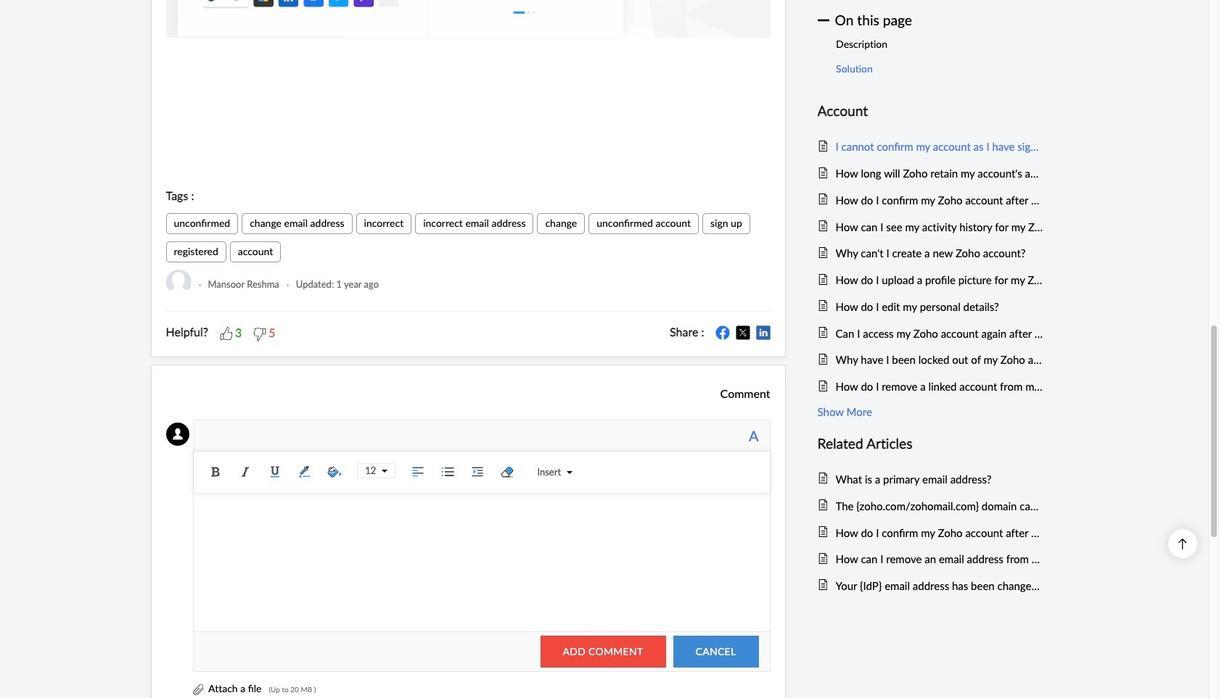 Task type: locate. For each thing, give the bounding box(es) containing it.
align image
[[407, 461, 429, 483]]

indent image
[[467, 461, 489, 483]]

1 vertical spatial heading
[[817, 433, 1043, 456]]

italic (ctrl+i) image
[[235, 461, 256, 483]]

heading
[[817, 100, 1043, 123], [817, 433, 1043, 456]]

1 heading from the top
[[817, 100, 1043, 123]]

a gif showing how to edit the email address that is registered incorrectly. image
[[166, 0, 770, 38]]

0 vertical spatial heading
[[817, 100, 1043, 123]]

font color image
[[294, 461, 316, 483]]

twitter image
[[735, 326, 750, 340]]



Task type: describe. For each thing, give the bounding box(es) containing it.
bold (ctrl+b) image
[[205, 461, 227, 483]]

2 heading from the top
[[817, 433, 1043, 456]]

lists image
[[437, 461, 459, 483]]

background color image
[[324, 461, 346, 483]]

insert options image
[[561, 470, 573, 476]]

font size image
[[376, 469, 388, 474]]

linkedin image
[[756, 326, 770, 340]]

underline (ctrl+u) image
[[264, 461, 286, 483]]

clear formatting image
[[497, 461, 518, 483]]

facebook image
[[715, 326, 730, 340]]



